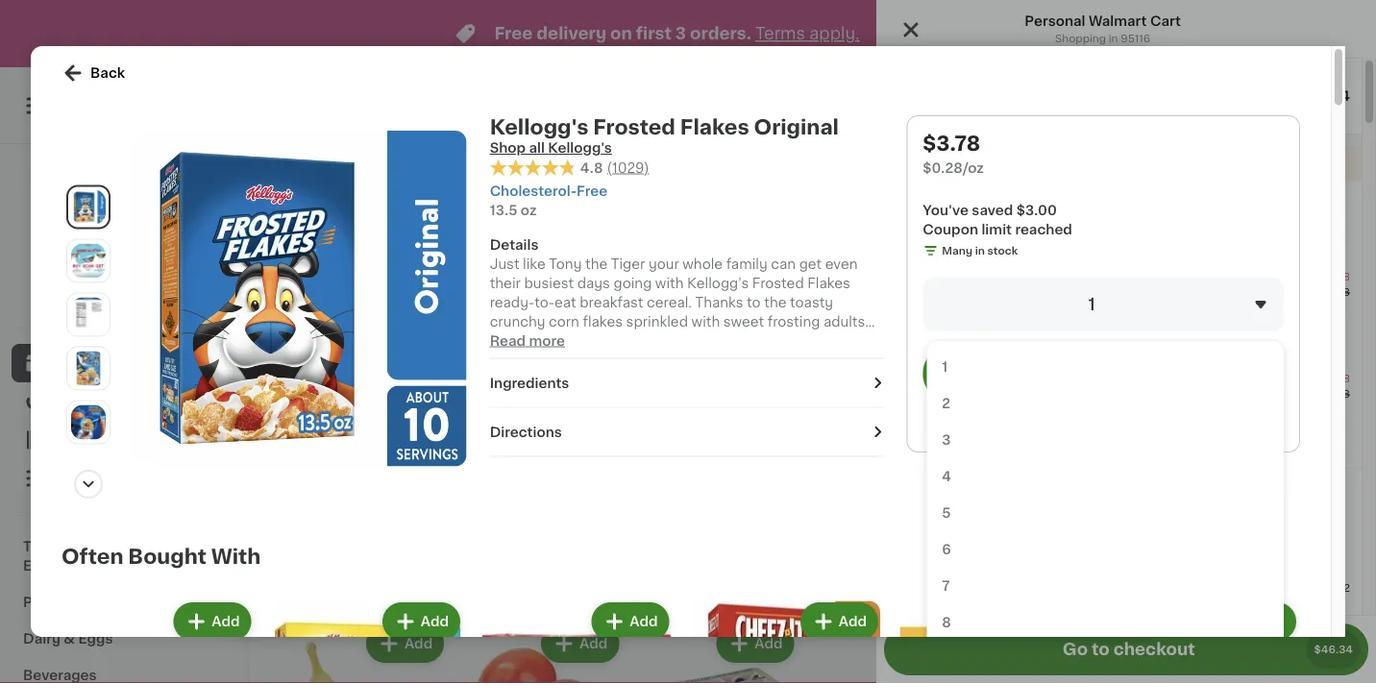Task type: describe. For each thing, give the bounding box(es) containing it.
breakfast inside frosted flakes breakfast cereal, kids cereal, family breakfast, original
[[421, 383, 485, 397]]

thanksgiving
[[23, 540, 115, 554]]

1 2 3 4 5 6 7 8
[[943, 361, 952, 630]]

cereal, up "44"
[[489, 383, 536, 397]]

&
[[64, 633, 75, 646]]

sun
[[639, 432, 665, 445]]

beverages link
[[12, 658, 234, 684]]

remove button
[[1095, 329, 1161, 346]]

product group containing each (est.)
[[464, 237, 623, 479]]

6
[[943, 543, 952, 557]]

1 horizontal spatial 100%
[[971, 109, 1000, 120]]

2 $3.98 from the top
[[1320, 374, 1351, 384]]

pomegranate
[[814, 470, 905, 484]]

satisfaction inside button
[[81, 300, 145, 311]]

thanksgiving meal essentials link
[[12, 529, 234, 585]]

1 inside product group
[[495, 182, 500, 195]]

to-
[[864, 451, 884, 465]]

1 1 ct button from the top
[[1260, 272, 1294, 303]]

limited time offer region
[[0, 0, 1320, 67]]

$0.28/oz
[[923, 162, 984, 175]]

replacement
[[1018, 332, 1087, 343]]

$ for 0
[[292, 407, 299, 418]]

4 for $ 4 86 /pkg (est.)
[[650, 406, 664, 427]]

flakes inside kellogg's frosted flakes original shop all kellogg's
[[681, 117, 750, 137]]

often bought with
[[62, 547, 261, 567]]

cereal & breakfast food kellogg's frosted flakes original hero image
[[131, 131, 467, 467]]

original inside 5 raisin bran breakfast cereal, family breakfast, fiber cereal, original
[[778, 422, 831, 435]]

ingredients
[[490, 377, 570, 390]]

promotion-wrapper element containing 1 ct
[[877, 469, 1362, 656]]

items
[[1053, 229, 1092, 242]]

package
[[1249, 432, 1307, 445]]

0 horizontal spatial 5
[[253, 339, 267, 359]]

1 vertical spatial $46.34
[[1315, 645, 1354, 655]]

redeem
[[1067, 506, 1108, 516]]

1 horizontal spatial stock
[[988, 246, 1018, 256]]

3 inside 1 2 3 4 5 6 7 8
[[943, 434, 951, 447]]

0 horizontal spatial shop
[[54, 357, 90, 370]]

mccormick® pure almond extract image
[[888, 571, 929, 611]]

limit
[[982, 223, 1012, 237]]

personal walmart cart shopping in 95116
[[1025, 14, 1182, 44]]

you've
[[923, 204, 969, 217]]

4 for $ 4 28
[[825, 406, 839, 427]]

dairy
[[23, 633, 60, 646]]

eggs
[[78, 633, 113, 646]]

raspberries package
[[1164, 432, 1307, 445]]

fresh fruit
[[288, 176, 403, 197]]

3 inside product group
[[968, 339, 981, 359]]

kellogg's rice krispies breakfast cereal original button
[[960, 269, 1214, 300]]

often
[[62, 547, 123, 567]]

lists
[[54, 472, 87, 486]]

1 horizontal spatial many in stock
[[943, 246, 1018, 256]]

$ 5 48
[[246, 339, 284, 359]]

walmart inside personal walmart cart shopping in 95116
[[1089, 14, 1148, 28]]

go to checkout
[[1063, 642, 1196, 658]]

1 vertical spatial delivery
[[954, 157, 1010, 170]]

flakes inside frosted flakes breakfast cereal, kids cereal, family breakfast, original
[[476, 364, 519, 378]]

checkout
[[1114, 642, 1196, 658]]

kellogg's inside kellogg's frosted flakes original shop all kellogg's
[[490, 117, 589, 137]]

rice inside button
[[1025, 270, 1055, 284]]

$ for 5
[[246, 340, 253, 350]]

details button
[[490, 235, 884, 255]]

back button
[[62, 62, 125, 85]]

kellogg's
[[548, 141, 612, 155]]

beverages
[[23, 669, 97, 683]]

store
[[111, 281, 140, 292]]

everyday store prices link
[[57, 279, 188, 294]]

frosted inside frosted flakes breakfast cereal, kids cereal, family breakfast, original
[[421, 364, 473, 378]]

choose replacement
[[973, 332, 1087, 343]]

lime 42
[[288, 432, 342, 445]]

see eligible items button
[[951, 219, 1111, 252]]

1 ct inside product group
[[495, 182, 518, 195]]

bought
[[128, 547, 207, 567]]

0 horizontal spatial cereal
[[310, 383, 354, 397]]

(1.03k) inside product group
[[492, 424, 529, 434]]

spend $10.18 more to redeem
[[951, 506, 1108, 516]]

1 $5.48 from the top
[[1320, 287, 1351, 298]]

/
[[496, 451, 500, 461]]

saved
[[972, 204, 1014, 217]]

1 vertical spatial first
[[923, 157, 951, 170]]

directions button
[[490, 423, 884, 442]]

original up 18 oz at the left bottom
[[242, 403, 295, 416]]

many inside product group
[[440, 458, 471, 469]]

4.8 (1029)
[[580, 161, 650, 174]]

$4.82
[[1321, 583, 1351, 593]]

1 ct button for frosted flakes breakfast cereal, kids cereal, family breakfast, original image
[[1260, 374, 1294, 405]]

cereal, left 2
[[888, 403, 935, 416]]

see eligible items
[[969, 229, 1092, 242]]

each inside organic bananas $0.72 / lb about 2.0 lb each
[[531, 466, 557, 477]]

you've saved $3.00 coupon limit reached
[[923, 204, 1073, 237]]

frosted inside kellogg's frosted flakes original shop all kellogg's
[[594, 117, 676, 137]]

1 horizontal spatial many
[[943, 246, 973, 256]]

delivery inside "limited time offer" "region"
[[537, 25, 607, 42]]

1 $3.98 from the top
[[1320, 272, 1351, 282]]

24
[[421, 439, 435, 450]]

it
[[84, 395, 94, 409]]

harvest
[[668, 432, 721, 445]]

3 inside "limited time offer" "region"
[[676, 25, 687, 42]]

oz for kellogg's rice krispies breakfast cereal original
[[257, 439, 269, 450]]

breakfast inside button
[[1116, 270, 1181, 284]]

all
[[529, 141, 545, 155]]

2
[[943, 397, 951, 411]]

raspberries package button
[[1164, 237, 1324, 487]]

fruit
[[353, 176, 403, 197]]

1 ct button for 'mccormick® pure almond extract' icon
[[1260, 575, 1294, 606]]

2 $5.48 from the top
[[1320, 389, 1351, 400]]

item carousel region containing add
[[288, 552, 1324, 684]]

again
[[97, 395, 135, 409]]

breakfast up 0 on the bottom left
[[242, 383, 307, 397]]

$ 0 33
[[292, 406, 330, 427]]

1 inside field
[[1089, 297, 1096, 313]]

free!
[[1028, 157, 1061, 170]]

original inside frosted flakes breakfast cereal, kids cereal, family breakfast, original
[[493, 422, 545, 435]]

buy it again link
[[12, 383, 234, 421]]

increment quantity of kellogg's rice krispies breakfast cereal original image
[[371, 177, 394, 200]]

2,
[[1011, 199, 1024, 212]]

2 $3.98 $5.48 from the top
[[1320, 374, 1351, 400]]

product group containing 1 ct
[[421, 165, 584, 475]]

your first delivery is free!
[[888, 157, 1061, 170]]

everyday store prices
[[57, 281, 176, 292]]

0 horizontal spatial krispies
[[341, 364, 395, 378]]

1 vertical spatial to
[[1092, 642, 1110, 658]]

enlarge cereal & breakfast food kellogg's frosted flakes original angle_left (opens in a new tab) image
[[71, 244, 106, 278]]

cereal, down raisin
[[778, 383, 826, 397]]

cereal, up the 24 oz
[[421, 403, 469, 416]]

any
[[982, 199, 1008, 212]]

1 horizontal spatial lb
[[518, 466, 528, 477]]

original inside button
[[1007, 286, 1060, 299]]

raspberries
[[1164, 432, 1246, 445]]

0 vertical spatial $46.34
[[1301, 89, 1351, 103]]

product group containing 1 ct
[[877, 358, 1362, 460]]

$3.78
[[923, 133, 981, 153]]

$ inside $ 4 86 /pkg (est.)
[[643, 407, 650, 418]]

kellogg's rice krispies breakfast cereal original image
[[888, 267, 929, 308]]

thanksgiving meal essentials
[[23, 540, 152, 573]]

4 inside list box
[[943, 470, 952, 484]]

$ 3 78
[[961, 339, 997, 359]]

5 inside 1 2 3 4 5 6 7 8
[[943, 507, 952, 520]]

spend
[[951, 506, 985, 516]]

$1.44 each (estimated) element
[[464, 404, 623, 429]]

directions
[[490, 426, 562, 439]]

back
[[90, 66, 125, 80]]

in inside product group
[[473, 458, 483, 469]]

(est.) inside $ 4 86 /pkg (est.)
[[726, 405, 767, 420]]

frosted flakes breakfast cereal, kids cereal, family breakfast, original
[[421, 364, 569, 435]]

1 horizontal spatial in
[[976, 246, 985, 256]]

2.0
[[499, 466, 515, 477]]

oz inside cholesterol-free 13.5 oz
[[521, 204, 537, 217]]

1 vertical spatial walmart
[[93, 259, 152, 272]]

enlarge cereal & breakfast food kellogg's frosted flakes original hero (opens in a new tab) image
[[71, 190, 106, 225]]

essentials
[[23, 560, 94, 573]]

33
[[316, 407, 330, 418]]

product group containing 3
[[957, 165, 1120, 475]]

see
[[969, 229, 996, 242]]

1 horizontal spatial guarantee
[[1070, 109, 1126, 120]]

28
[[841, 407, 855, 418]]

1 horizontal spatial 100% satisfaction guarantee
[[971, 109, 1126, 120]]

(1029) button
[[607, 158, 650, 177]]

kellogg's frosted flakes original shop all kellogg's
[[490, 117, 839, 155]]

organic bananas $0.72 / lb about 2.0 lb each
[[464, 432, 579, 477]]

$3
[[1064, 199, 1082, 212]]

86
[[666, 407, 681, 418]]

0 horizontal spatial kellogg's rice krispies breakfast cereal original
[[242, 364, 395, 416]]

is
[[1013, 157, 1025, 170]]

orders.
[[690, 25, 752, 42]]

24 oz
[[421, 439, 450, 450]]



Task type: vqa. For each thing, say whether or not it's contained in the screenshot.
promotion-wrapper element containing 1 ct
yes



Task type: locate. For each thing, give the bounding box(es) containing it.
1 horizontal spatial 5
[[789, 339, 803, 359]]

0 horizontal spatial first
[[636, 25, 672, 42]]

enlarge cereal & breakfast food kellogg's frosted flakes original angle_back (opens in a new tab) image
[[71, 351, 106, 386]]

3
[[676, 25, 687, 42], [610, 339, 624, 359], [968, 339, 981, 359], [943, 434, 951, 447]]

(1.03k) up directions button
[[671, 405, 708, 415]]

frosted flakes breakfast cereal, kids cereal, family breakfast, original image
[[888, 369, 929, 410]]

walmart up 95116
[[1089, 14, 1148, 28]]

1 item carousel region from the top
[[288, 167, 1324, 537]]

78
[[983, 340, 997, 350]]

1 vertical spatial stock
[[486, 458, 516, 469]]

item carousel region containing fresh fruit
[[288, 167, 1324, 537]]

0 vertical spatial each
[[508, 405, 546, 420]]

3 down 2
[[943, 434, 951, 447]]

shop up it
[[54, 357, 90, 370]]

go
[[1063, 642, 1088, 658]]

original up "ready-"
[[778, 422, 831, 435]]

krispies inside button
[[1059, 270, 1113, 284]]

frosted up (1029) button
[[594, 117, 676, 137]]

shop inside kellogg's frosted flakes original shop all kellogg's
[[490, 141, 526, 155]]

walmart up 'everyday store prices' link
[[93, 259, 152, 272]]

cart
[[1151, 14, 1182, 28]]

details
[[490, 238, 539, 252]]

in left /
[[473, 458, 483, 469]]

organic up "44"
[[466, 385, 509, 396]]

$
[[246, 340, 253, 350], [961, 340, 968, 350], [292, 407, 299, 418], [467, 407, 475, 418], [818, 407, 825, 418], [643, 407, 650, 418]]

to left redeem
[[1053, 506, 1064, 516]]

0 horizontal spatial delivery
[[537, 25, 607, 42]]

kellogg's inside button
[[960, 270, 1022, 284]]

guarantee down prices
[[148, 300, 204, 311]]

organic for organic bananas $0.72 / lb about 2.0 lb each
[[464, 432, 517, 445]]

1 horizontal spatial family
[[829, 383, 874, 397]]

family up directions
[[472, 403, 516, 416]]

1 vertical spatial 100%
[[49, 300, 78, 311]]

1 vertical spatial kellogg's rice krispies breakfast cereal original
[[242, 364, 395, 416]]

in inside personal walmart cart shopping in 95116
[[1109, 33, 1119, 44]]

5 inside 5 raisin bran breakfast cereal, family breakfast, fiber cereal, original
[[789, 339, 803, 359]]

eat
[[884, 451, 906, 465]]

item carousel region
[[288, 167, 1324, 537], [288, 552, 1324, 684]]

product group
[[877, 256, 1362, 358], [877, 358, 1362, 460]]

100% satisfaction guarantee inside button
[[49, 300, 204, 311]]

apply.
[[810, 25, 860, 42]]

$4.86 per package (estimated) element
[[639, 404, 799, 429]]

guarantee
[[1070, 109, 1126, 120], [148, 300, 204, 311]]

1 vertical spatial breakfast,
[[421, 422, 489, 435]]

3 1 ct button from the top
[[1260, 575, 1294, 606]]

(1.03k) down "44"
[[492, 424, 529, 434]]

list box
[[927, 341, 1285, 684]]

$0.72
[[464, 451, 493, 461]]

remove frosted flakes breakfast cereal, kids cereal, family breakfast, original image
[[440, 177, 463, 200]]

2 horizontal spatial in
[[1109, 33, 1119, 44]]

0 vertical spatial to
[[1053, 506, 1064, 516]]

0 horizontal spatial 100% satisfaction guarantee
[[49, 300, 204, 311]]

kellogg's rice krispies breakfast cereal original inside button
[[960, 270, 1181, 299]]

1 vertical spatial satisfaction
[[81, 300, 145, 311]]

1 vertical spatial 1 ct button
[[1260, 374, 1294, 405]]

1 horizontal spatial rice
[[1025, 270, 1055, 284]]

ct for 1 ct 'button' related to 'mccormick® pure almond extract' icon
[[1274, 584, 1289, 597]]

1 horizontal spatial more
[[1023, 506, 1050, 516]]

0 horizontal spatial stock
[[486, 458, 516, 469]]

1 vertical spatial kellogg's
[[960, 270, 1022, 284]]

7
[[943, 580, 951, 593]]

rice up the 33
[[307, 364, 338, 378]]

read
[[490, 334, 526, 348]]

flakes down read
[[476, 364, 519, 378]]

each up directions
[[508, 405, 546, 420]]

wonderful
[[851, 432, 921, 445]]

1 horizontal spatial oz
[[437, 439, 450, 450]]

cereal up the 33
[[310, 383, 354, 397]]

0 vertical spatial $3.98
[[1320, 272, 1351, 282]]

0 horizontal spatial to
[[1053, 506, 1064, 516]]

delivery left on
[[537, 25, 607, 42]]

flakes down orders.
[[681, 117, 750, 137]]

$46.34 down $4.82
[[1315, 645, 1354, 655]]

0 vertical spatial item carousel region
[[288, 167, 1324, 537]]

3 left 78
[[968, 339, 981, 359]]

cholesterol-
[[490, 184, 577, 198]]

kellogg's up all
[[490, 117, 589, 137]]

2 vertical spatial in
[[473, 458, 483, 469]]

0 horizontal spatial frosted
[[421, 364, 473, 378]]

enlarge cereal & breakfast food kellogg's frosted flakes original angle_right (opens in a new tab) image
[[71, 298, 106, 332]]

more right '$10.18'
[[1023, 506, 1050, 516]]

many in stock
[[943, 246, 1018, 256], [440, 458, 516, 469]]

0 vertical spatial first
[[636, 25, 672, 42]]

shop left all
[[490, 141, 526, 155]]

4 inside $ 4 86 /pkg (est.)
[[650, 406, 664, 427]]

0 vertical spatial $5.48
[[1320, 287, 1351, 298]]

arils
[[908, 470, 937, 484]]

breakfast up "44"
[[421, 383, 485, 397]]

remove kellogg's rice krispies breakfast cereal original image
[[261, 177, 284, 200]]

1 field
[[923, 278, 1285, 332]]

view cart. items in cart: 12 image
[[1276, 94, 1299, 117]]

0 horizontal spatial kellogg's
[[242, 364, 304, 378]]

None search field
[[275, 79, 613, 133]]

fresh
[[288, 176, 348, 197]]

100% down everyday
[[49, 300, 78, 311]]

oz right 18
[[257, 439, 269, 450]]

each
[[508, 405, 546, 420], [531, 466, 557, 477]]

buy left it
[[54, 395, 81, 409]]

44
[[485, 407, 500, 418]]

0 vertical spatial guarantee
[[1070, 109, 1126, 120]]

kellogg's down see
[[960, 270, 1022, 284]]

★★★★★
[[490, 159, 577, 176], [490, 159, 577, 176], [600, 402, 667, 415], [600, 402, 667, 415], [242, 421, 310, 435], [242, 421, 310, 435], [421, 421, 488, 435], [421, 421, 488, 435]]

1 horizontal spatial (1.03k)
[[671, 405, 708, 415]]

guarantee inside button
[[148, 300, 204, 311]]

family inside frosted flakes breakfast cereal, kids cereal, family breakfast, original
[[472, 403, 516, 416]]

cereal up choose
[[960, 286, 1004, 299]]

2 1 ct button from the top
[[1260, 374, 1294, 405]]

0 horizontal spatial in
[[473, 458, 483, 469]]

breakfast, inside frosted flakes breakfast cereal, kids cereal, family breakfast, original
[[421, 422, 489, 435]]

organic up /
[[464, 432, 517, 445]]

breakfast, up pom
[[778, 403, 846, 416]]

flakes
[[681, 117, 750, 137], [476, 364, 519, 378]]

1 horizontal spatial frosted
[[594, 117, 676, 137]]

many in stock inside product group
[[440, 458, 516, 469]]

many down coupon
[[943, 246, 973, 256]]

3 up ingredients button
[[610, 339, 624, 359]]

4.8
[[580, 161, 603, 174]]

0 horizontal spatial 48
[[269, 340, 284, 350]]

2 vertical spatial 1 ct button
[[1260, 575, 1294, 606]]

1 horizontal spatial first
[[923, 157, 951, 170]]

100% satisfaction guarantee up free! on the top of the page
[[971, 109, 1126, 120]]

2 (est.) from the left
[[726, 405, 767, 420]]

100% up $3.78
[[971, 109, 1000, 120]]

1 horizontal spatial 48
[[447, 340, 462, 350]]

free inside "limited time offer" "region"
[[495, 25, 533, 42]]

$5.48
[[1320, 287, 1351, 298], [1320, 389, 1351, 400]]

promotion-wrapper element
[[877, 181, 1362, 469], [877, 469, 1362, 656]]

0 vertical spatial more
[[529, 334, 565, 348]]

service type group
[[638, 87, 844, 125]]

0 horizontal spatial more
[[529, 334, 565, 348]]

rice
[[1025, 270, 1055, 284], [307, 364, 338, 378]]

$3.98
[[1320, 272, 1351, 282], [1320, 374, 1351, 384]]

guarantee down shopping
[[1070, 109, 1126, 120]]

0 horizontal spatial satisfaction
[[81, 300, 145, 311]]

1 vertical spatial buy
[[54, 395, 81, 409]]

2 vertical spatial kellogg's
[[242, 364, 304, 378]]

buy up coupon
[[951, 199, 979, 212]]

walmart
[[1089, 14, 1148, 28], [93, 259, 152, 272]]

1 horizontal spatial kellogg's rice krispies breakfast cereal original
[[960, 270, 1181, 299]]

raisin
[[778, 364, 819, 378]]

$ inside $ 5 48
[[246, 340, 253, 350]]

ct for 1 ct 'button' corresponding to frosted flakes breakfast cereal, kids cereal, family breakfast, original image
[[1274, 383, 1289, 396]]

walmart link
[[80, 167, 165, 275]]

breakfast, inside 5 raisin bran breakfast cereal, family breakfast, fiber cereal, original
[[778, 403, 846, 416]]

1 vertical spatial flakes
[[476, 364, 519, 378]]

satisfaction up free! on the top of the page
[[1003, 109, 1067, 120]]

organic for organic
[[466, 385, 509, 396]]

$ inside $ 0 33
[[292, 407, 299, 418]]

with
[[211, 547, 261, 567]]

0 horizontal spatial free
[[495, 25, 533, 42]]

krispies
[[1059, 270, 1113, 284], [341, 364, 395, 378]]

choose replacement button
[[952, 329, 1087, 346]]

buy it again
[[54, 395, 135, 409]]

(744)
[[849, 424, 878, 434]]

1 inside 1 2 3 4 5 6 7 8
[[943, 361, 948, 374]]

4 left 86
[[650, 406, 664, 427]]

0
[[299, 406, 314, 427]]

$5.34 element
[[1164, 404, 1324, 429]]

18 oz
[[242, 439, 269, 450]]

remove
[[1116, 332, 1161, 343]]

read more
[[490, 334, 565, 348]]

0 vertical spatial cereal
[[960, 286, 1004, 299]]

1
[[316, 182, 322, 195], [495, 182, 500, 195], [1265, 281, 1271, 294], [1089, 297, 1096, 313], [943, 361, 948, 374], [1265, 383, 1271, 396], [1265, 584, 1271, 597]]

$10.18
[[988, 506, 1020, 516]]

original down "44"
[[493, 422, 545, 435]]

0 horizontal spatial rice
[[307, 364, 338, 378]]

4 left 28
[[825, 406, 839, 427]]

1 vertical spatial $3.98 $5.48
[[1320, 374, 1351, 400]]

1 horizontal spatial breakfast,
[[778, 403, 846, 416]]

krispies up the (397)
[[341, 364, 395, 378]]

produce link
[[12, 585, 234, 621]]

0 vertical spatial family
[[829, 383, 874, 397]]

0 horizontal spatial flakes
[[476, 364, 519, 378]]

$ 4 28
[[818, 406, 855, 427]]

100%
[[971, 109, 1000, 120], [49, 300, 78, 311]]

0 vertical spatial kellogg's rice krispies breakfast cereal original
[[960, 270, 1181, 299]]

2 horizontal spatial oz
[[521, 204, 537, 217]]

walmart image
[[888, 70, 937, 118]]

1 horizontal spatial free
[[577, 184, 608, 198]]

each down bananas
[[531, 466, 557, 477]]

3 left orders.
[[676, 25, 687, 42]]

breakfast inside 5 raisin bran breakfast cereal, family breakfast, fiber cereal, original
[[857, 364, 921, 378]]

0 vertical spatial rice
[[1025, 270, 1055, 284]]

1 vertical spatial item carousel region
[[288, 552, 1324, 684]]

1 vertical spatial guarantee
[[148, 300, 204, 311]]

0 vertical spatial organic
[[466, 385, 509, 396]]

1 vertical spatial rice
[[307, 364, 338, 378]]

13.5
[[490, 204, 518, 217]]

0 vertical spatial stock
[[988, 246, 1018, 256]]

product group
[[242, 165, 406, 452], [421, 165, 584, 475], [778, 165, 942, 475], [957, 165, 1120, 475], [288, 237, 448, 471], [464, 237, 623, 479], [639, 237, 799, 498], [814, 237, 974, 519], [989, 237, 1149, 502], [1164, 237, 1324, 487], [778, 491, 942, 684], [62, 599, 255, 684], [271, 599, 464, 684], [480, 599, 674, 684], [689, 599, 883, 684], [898, 599, 1092, 684], [1107, 599, 1301, 684], [288, 621, 448, 684], [464, 621, 623, 684], [639, 621, 799, 684], [814, 621, 974, 684], [989, 621, 1149, 684], [1164, 621, 1324, 684]]

prices
[[142, 281, 176, 292]]

to right go
[[1092, 642, 1110, 658]]

rice down see eligible items button
[[1025, 270, 1055, 284]]

0 horizontal spatial buy
[[54, 395, 81, 409]]

1 vertical spatial family
[[472, 403, 516, 416]]

1 vertical spatial free
[[577, 184, 608, 198]]

0 horizontal spatial family
[[472, 403, 516, 416]]

organic inside organic bananas $0.72 / lb about 2.0 lb each
[[464, 432, 517, 445]]

more inside 'promotion-wrapper' element
[[1023, 506, 1050, 516]]

recipes link
[[12, 421, 234, 460]]

0 vertical spatial many in stock
[[943, 246, 1018, 256]]

kellogg's rice krispies breakfast cereal original down items
[[960, 270, 1181, 299]]

$ for 3
[[961, 340, 968, 350]]

bananas
[[521, 432, 579, 445]]

0 vertical spatial breakfast,
[[778, 403, 846, 416]]

$ inside $ 4 28
[[818, 407, 825, 418]]

0 horizontal spatial (est.)
[[550, 405, 591, 420]]

0 horizontal spatial lb
[[503, 451, 513, 461]]

grapes
[[669, 451, 719, 465]]

delivery down $3.78
[[954, 157, 1010, 170]]

meal
[[118, 540, 152, 554]]

personal
[[1025, 14, 1086, 28]]

in down see
[[976, 246, 985, 256]]

delivery
[[537, 25, 607, 42], [954, 157, 1010, 170]]

0 vertical spatial many
[[943, 246, 973, 256]]

0 vertical spatial 1 ct button
[[1260, 272, 1294, 303]]

2 48 from the left
[[447, 340, 462, 350]]

about
[[464, 466, 496, 477]]

1 $3.98 $5.48 from the top
[[1320, 272, 1351, 298]]

cereal inside button
[[960, 286, 1004, 299]]

buy any 2, save $3
[[951, 199, 1082, 212]]

2 promotion-wrapper element from the top
[[877, 469, 1362, 656]]

ingredients button
[[490, 374, 884, 393]]

oz down cholesterol-
[[521, 204, 537, 217]]

original inside kellogg's frosted flakes original shop all kellogg's
[[754, 117, 839, 137]]

100% satisfaction guarantee down store at the top
[[49, 300, 204, 311]]

shop link
[[12, 344, 234, 383]]

breakfast up the fiber
[[857, 364, 921, 378]]

(est.) inside $1.44 each (estimated) element
[[550, 405, 591, 420]]

cereal
[[960, 286, 1004, 299], [310, 383, 354, 397]]

1 vertical spatial cereal
[[310, 383, 354, 397]]

first inside "limited time offer" "region"
[[636, 25, 672, 42]]

(est.) up the seedless
[[726, 405, 767, 420]]

0 vertical spatial in
[[1109, 33, 1119, 44]]

more inside button
[[529, 334, 565, 348]]

(est.) down kids
[[550, 405, 591, 420]]

1 horizontal spatial flakes
[[681, 117, 750, 137]]

produce
[[23, 596, 82, 610]]

100% satisfaction guarantee link
[[971, 107, 1126, 122]]

2 item carousel region from the top
[[288, 552, 1324, 684]]

family
[[829, 383, 874, 397], [472, 403, 516, 416]]

1 promotion-wrapper element from the top
[[877, 181, 1362, 469]]

first
[[636, 25, 672, 42], [923, 157, 951, 170]]

0 vertical spatial shop
[[490, 141, 526, 155]]

free inside cholesterol-free 13.5 oz
[[577, 184, 608, 198]]

0 horizontal spatial 100%
[[49, 300, 78, 311]]

sun harvest seedless red grapes
[[639, 432, 786, 465]]

$46.34 right view cart. items in cart: 12 icon
[[1301, 89, 1351, 103]]

0 vertical spatial buy
[[951, 199, 979, 212]]

buy for buy it again
[[54, 395, 81, 409]]

2 product group from the top
[[877, 358, 1362, 460]]

breakfast up remove
[[1116, 270, 1181, 284]]

breakfast, up the 24 oz
[[421, 422, 489, 435]]

1 vertical spatial frosted
[[421, 364, 473, 378]]

0 vertical spatial (1.03k)
[[671, 405, 708, 415]]

list box containing 1
[[927, 341, 1285, 684]]

bran
[[823, 364, 854, 378]]

original down the 'terms apply.' link
[[754, 117, 839, 137]]

4
[[825, 406, 839, 427], [650, 406, 664, 427], [943, 470, 952, 484]]

krispies down items
[[1059, 270, 1113, 284]]

1 vertical spatial $3.98
[[1320, 374, 1351, 384]]

kellogg's down $ 5 48
[[242, 364, 304, 378]]

family inside 5 raisin bran breakfast cereal, family breakfast, fiber cereal, original
[[829, 383, 874, 397]]

organic
[[466, 385, 509, 396], [464, 432, 517, 445]]

in
[[1109, 33, 1119, 44], [976, 246, 985, 256], [473, 458, 483, 469]]

1 horizontal spatial shop
[[490, 141, 526, 155]]

oz for frosted flakes breakfast cereal, kids cereal, family breakfast, original
[[437, 439, 450, 450]]

1 vertical spatial each
[[531, 466, 557, 477]]

1 product group from the top
[[877, 256, 1362, 358]]

first down $3.78
[[923, 157, 951, 170]]

1 vertical spatial many
[[440, 458, 471, 469]]

buy for buy any 2, save $3
[[951, 199, 979, 212]]

1 vertical spatial more
[[1023, 506, 1050, 516]]

original up the choose replacement
[[1007, 286, 1060, 299]]

lb right 2.0
[[518, 466, 528, 477]]

0 horizontal spatial many
[[440, 458, 471, 469]]

increment quantity of frosted flakes breakfast cereal, kids cereal, family breakfast, original image
[[550, 177, 573, 200]]

1 48 from the left
[[269, 340, 284, 350]]

ready-
[[814, 451, 864, 465]]

each (est.)
[[508, 405, 591, 420]]

product group containing 0
[[288, 237, 448, 471]]

oz right the 24 on the bottom left
[[437, 439, 450, 450]]

walmart logo image
[[80, 167, 165, 252]]

ct for 3rd 1 ct 'button' from the bottom of the page
[[1274, 281, 1289, 294]]

promotion-wrapper element containing buy any 2, save $3
[[877, 181, 1362, 469]]

reached
[[1016, 223, 1073, 237]]

0 vertical spatial walmart
[[1089, 14, 1148, 28]]

pom wonderful ready-to-eat pomegranate arils
[[814, 432, 937, 484]]

4 right arils
[[943, 470, 952, 484]]

100% inside button
[[49, 300, 78, 311]]

many down the 24 oz
[[440, 458, 471, 469]]

0 horizontal spatial 4
[[650, 406, 664, 427]]

$ inside $ 3 78
[[961, 340, 968, 350]]

0 vertical spatial free
[[495, 25, 533, 42]]

terms apply. link
[[756, 25, 860, 42]]

kellogg's rice krispies breakfast cereal original up the (397)
[[242, 364, 395, 416]]

in left 95116
[[1109, 33, 1119, 44]]

stock inside product group
[[486, 458, 516, 469]]

enlarge cereal & breakfast food kellogg's frosted flakes original angle_top (opens in a new tab) image
[[71, 405, 106, 440]]

$ for 4
[[818, 407, 825, 418]]

seedless
[[724, 432, 786, 445]]

family up 28
[[829, 383, 874, 397]]

0 horizontal spatial oz
[[257, 439, 269, 450]]

0 horizontal spatial guarantee
[[148, 300, 204, 311]]

satisfaction down everyday store prices at the left top
[[81, 300, 145, 311]]

1 (est.) from the left
[[550, 405, 591, 420]]

more right read
[[529, 334, 565, 348]]

1 horizontal spatial (est.)
[[726, 405, 767, 420]]

48 inside $ 5 48
[[269, 340, 284, 350]]

0 vertical spatial lb
[[503, 451, 513, 461]]

first right on
[[636, 25, 672, 42]]

ct
[[325, 182, 339, 195], [504, 182, 518, 195], [1274, 281, 1289, 294], [1274, 383, 1289, 396], [1274, 584, 1289, 597]]

0 vertical spatial satisfaction
[[1003, 109, 1067, 120]]

pom
[[814, 432, 848, 445]]

42
[[325, 432, 342, 445]]

0 vertical spatial kellogg's
[[490, 117, 589, 137]]

0 horizontal spatial many in stock
[[440, 458, 516, 469]]

product group containing kellogg's rice krispies breakfast cereal original
[[877, 256, 1362, 358]]

lb right /
[[503, 451, 513, 461]]

frosted up the 24 oz
[[421, 364, 473, 378]]

oz inside product group
[[437, 439, 450, 450]]



